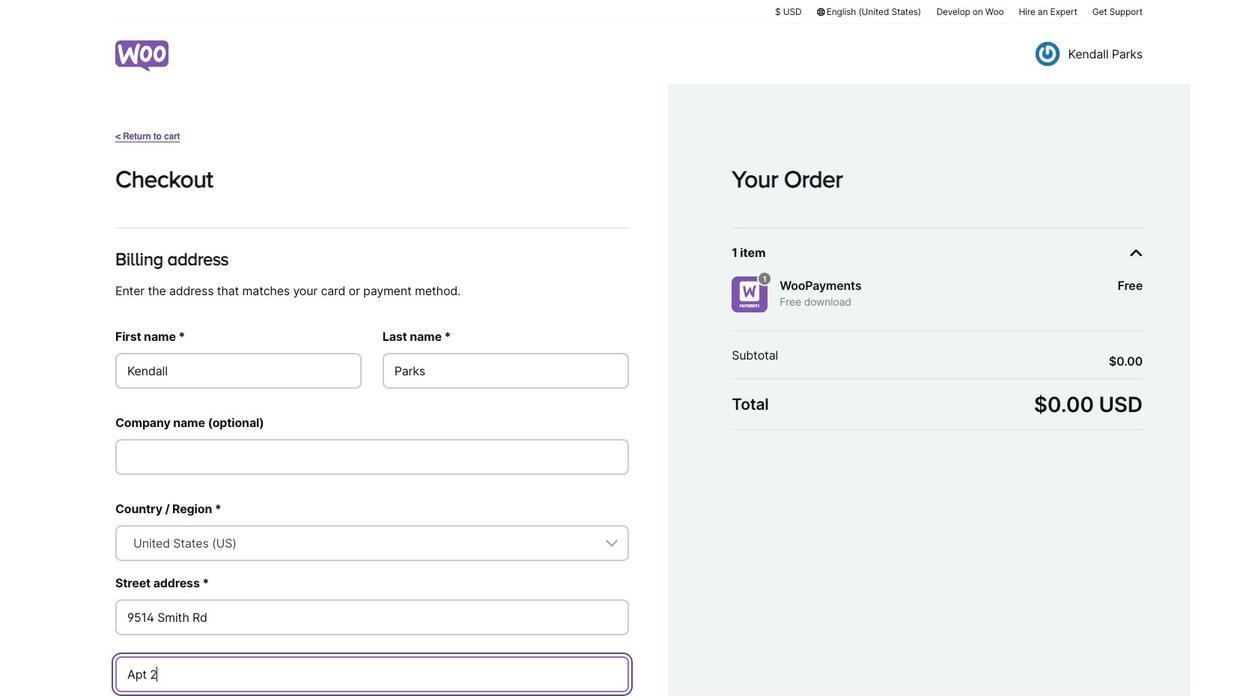 Task type: locate. For each thing, give the bounding box(es) containing it.
open account menu image
[[1036, 42, 1060, 66]]

None text field
[[383, 353, 629, 389], [127, 534, 617, 552], [383, 353, 629, 389], [127, 534, 617, 552]]

Country / Region field
[[115, 525, 629, 561]]

None text field
[[115, 353, 362, 389], [115, 439, 629, 475], [115, 353, 362, 389], [115, 439, 629, 475]]

product icon image
[[732, 277, 768, 313]]



Task type: describe. For each thing, give the bounding box(es) containing it.
House number and street name text field
[[115, 599, 629, 635]]

Apartment, suite, unit, etc. (optional) text field
[[115, 656, 629, 692]]

angle down image
[[1130, 247, 1143, 259]]



Task type: vqa. For each thing, say whether or not it's contained in the screenshot.
the have
no



